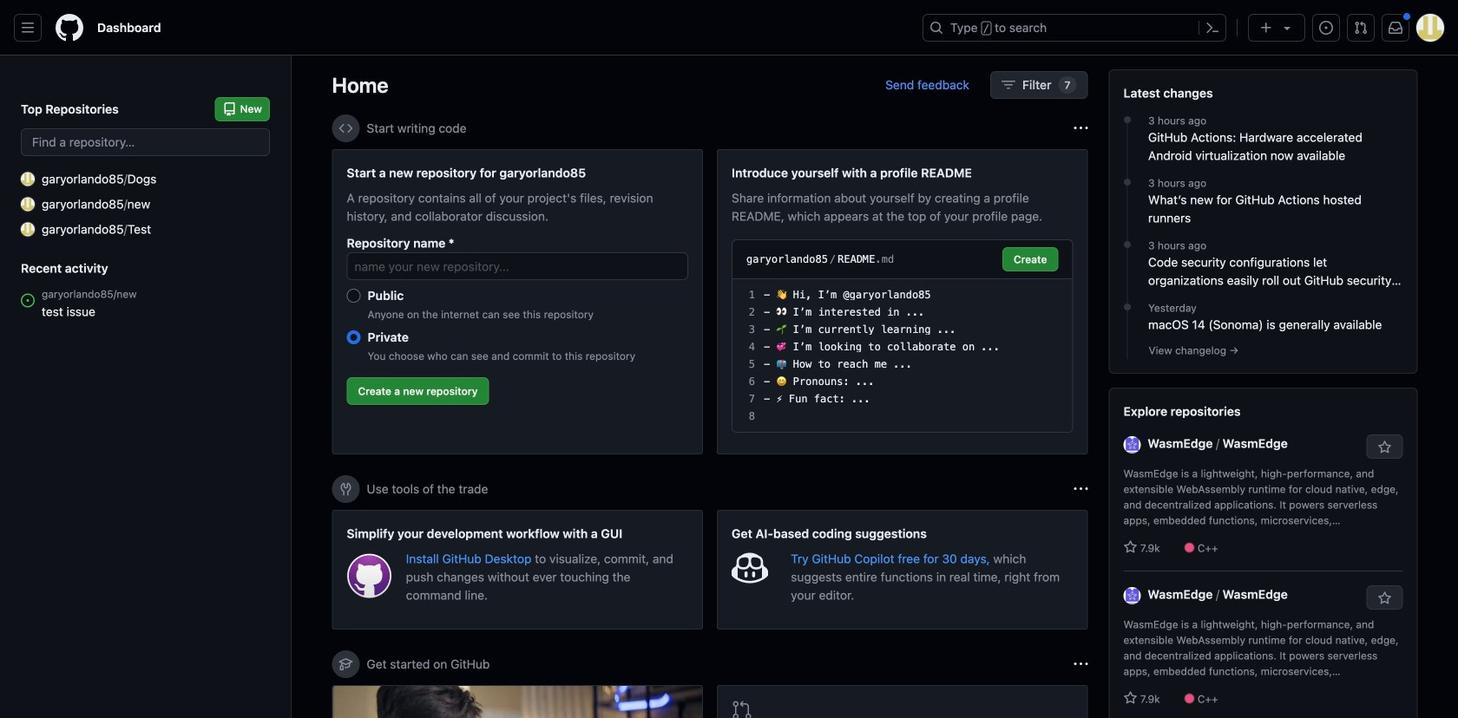 Task type: vqa. For each thing, say whether or not it's contained in the screenshot.
"plus" image
yes



Task type: describe. For each thing, give the bounding box(es) containing it.
3 dot fill image from the top
[[1121, 238, 1135, 252]]

Find a repository… text field
[[21, 129, 270, 156]]

issue opened image
[[1320, 21, 1334, 35]]

@wasmedge profile image for star icon
[[1124, 437, 1141, 454]]

plus image
[[1260, 21, 1274, 35]]

mortar board image
[[339, 658, 353, 672]]

get ai-based coding suggestions element
[[717, 511, 1088, 630]]

test image
[[21, 223, 35, 237]]

what is github? image
[[333, 687, 702, 719]]

explore repositories navigation
[[1109, 388, 1418, 719]]

filter image
[[1002, 78, 1016, 92]]

@wasmedge profile image for star image
[[1124, 588, 1141, 605]]

none submit inside introduce yourself with a profile readme element
[[1003, 247, 1059, 272]]

why am i seeing this? image
[[1074, 658, 1088, 672]]

start a new repository element
[[332, 149, 703, 455]]

2 dot fill image from the top
[[1121, 175, 1135, 189]]

star image
[[1124, 541, 1138, 555]]

star image
[[1124, 692, 1138, 706]]

command palette image
[[1206, 21, 1220, 35]]

simplify your development workflow with a gui element
[[332, 511, 703, 630]]

notifications image
[[1389, 21, 1403, 35]]

git pull request image
[[1354, 21, 1368, 35]]

star this repository image
[[1378, 592, 1392, 606]]

Top Repositories search field
[[21, 129, 270, 156]]



Task type: locate. For each thing, give the bounding box(es) containing it.
new image
[[21, 198, 35, 211]]

star this repository image
[[1378, 441, 1392, 455]]

open issue image
[[21, 294, 35, 308]]

None submit
[[1003, 247, 1059, 272]]

1 vertical spatial @wasmedge profile image
[[1124, 588, 1141, 605]]

homepage image
[[56, 14, 83, 42]]

1 vertical spatial why am i seeing this? image
[[1074, 483, 1088, 497]]

why am i seeing this? image for introduce yourself with a profile readme element
[[1074, 122, 1088, 135]]

why am i seeing this? image
[[1074, 122, 1088, 135], [1074, 483, 1088, 497]]

1 @wasmedge profile image from the top
[[1124, 437, 1141, 454]]

@wasmedge profile image
[[1124, 437, 1141, 454], [1124, 588, 1141, 605]]

code image
[[339, 122, 353, 135]]

1 why am i seeing this? image from the top
[[1074, 122, 1088, 135]]

what is github? element
[[332, 686, 703, 719]]

2 why am i seeing this? image from the top
[[1074, 483, 1088, 497]]

None radio
[[347, 289, 361, 303], [347, 331, 361, 345], [347, 289, 361, 303], [347, 331, 361, 345]]

git pull request image
[[732, 701, 753, 719]]

dogs image
[[21, 172, 35, 186]]

tools image
[[339, 483, 353, 497]]

github desktop image
[[347, 554, 392, 599]]

0 vertical spatial why am i seeing this? image
[[1074, 122, 1088, 135]]

why am i seeing this? image for get ai-based coding suggestions element
[[1074, 483, 1088, 497]]

triangle down image
[[1281, 21, 1295, 35]]

dot fill image
[[1121, 113, 1135, 127], [1121, 175, 1135, 189], [1121, 238, 1135, 252], [1121, 300, 1135, 314]]

name your new repository... text field
[[347, 253, 689, 280]]

explore element
[[1109, 69, 1418, 719]]

2 @wasmedge profile image from the top
[[1124, 588, 1141, 605]]

0 vertical spatial @wasmedge profile image
[[1124, 437, 1141, 454]]

1 dot fill image from the top
[[1121, 113, 1135, 127]]

4 dot fill image from the top
[[1121, 300, 1135, 314]]

introduce yourself with a profile readme element
[[717, 149, 1088, 455]]



